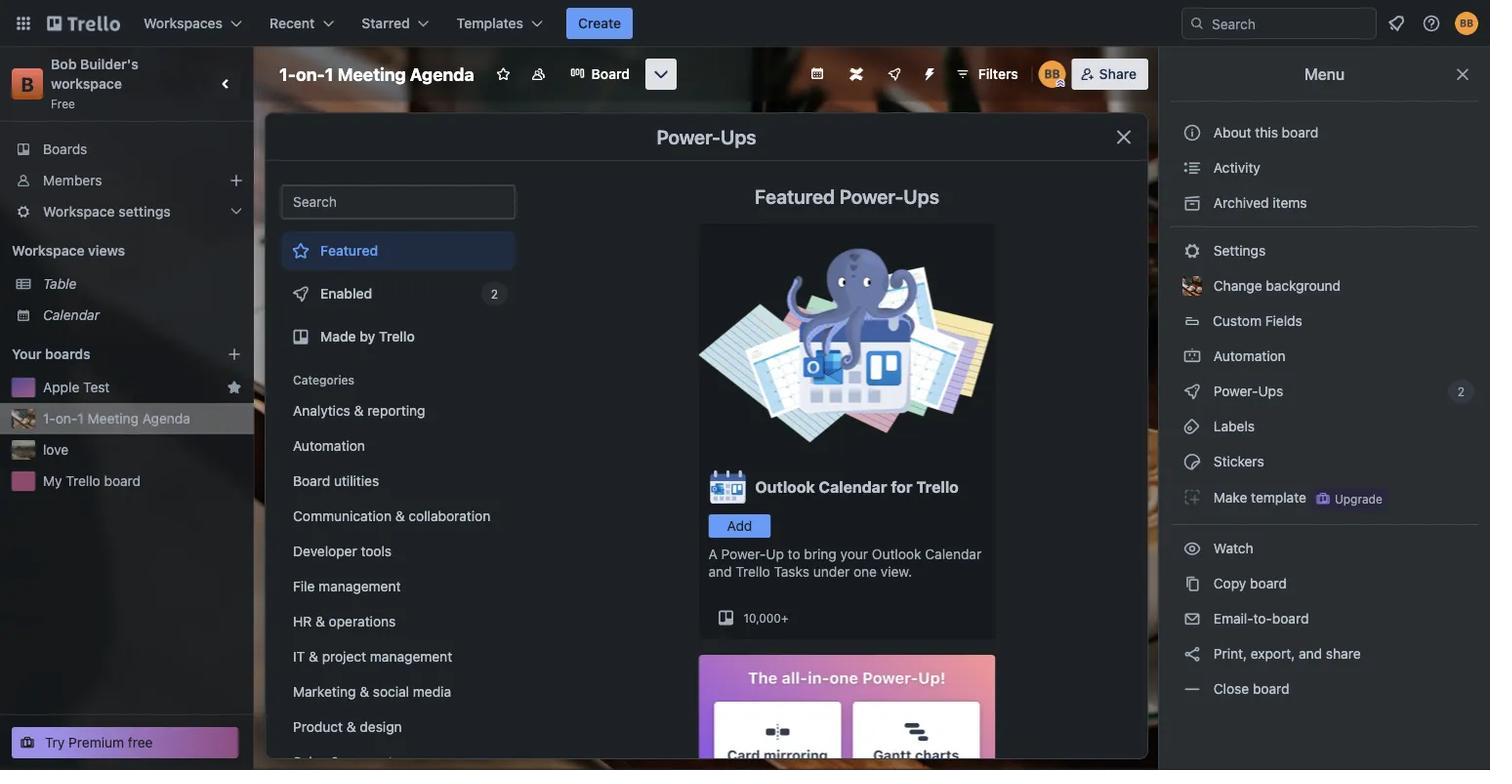 Task type: describe. For each thing, give the bounding box(es) containing it.
share button
[[1072, 59, 1149, 90]]

power- inside a power-up to bring your outlook calendar and trello tasks under one view.
[[722, 547, 766, 563]]

customize views image
[[652, 64, 671, 84]]

made by trello
[[320, 329, 415, 345]]

power ups image
[[887, 66, 902, 82]]

activity
[[1210, 160, 1261, 176]]

board utilities
[[293, 473, 379, 489]]

try
[[45, 735, 65, 751]]

operations
[[329, 614, 396, 630]]

& for design
[[347, 720, 356, 736]]

file management link
[[281, 572, 516, 603]]

my trello board link
[[43, 472, 242, 491]]

featured for featured
[[320, 243, 378, 259]]

communication
[[293, 508, 392, 525]]

1 horizontal spatial automation link
[[1171, 341, 1479, 372]]

share
[[1327, 646, 1361, 662]]

1 horizontal spatial calendar
[[819, 478, 888, 497]]

print,
[[1214, 646, 1248, 662]]

product & design
[[293, 720, 402, 736]]

board for board
[[592, 66, 630, 82]]

workspace settings
[[43, 204, 171, 220]]

template
[[1252, 490, 1307, 506]]

reporting
[[368, 403, 425, 419]]

and inside a power-up to bring your outlook calendar and trello tasks under one view.
[[709, 564, 732, 580]]

2 for power-ups
[[1458, 385, 1465, 399]]

starred button
[[350, 8, 441, 39]]

search image
[[1190, 16, 1206, 31]]

email-to-board
[[1210, 611, 1310, 627]]

to
[[788, 547, 801, 563]]

sm image for close board
[[1183, 680, 1203, 699]]

items
[[1273, 195, 1308, 211]]

board link
[[559, 59, 642, 90]]

board for this
[[1282, 125, 1319, 141]]

0 vertical spatial calendar
[[43, 307, 100, 323]]

developer tools
[[293, 544, 392, 560]]

workspaces
[[144, 15, 223, 31]]

for
[[891, 478, 913, 497]]

board for board utilities
[[293, 473, 330, 489]]

free
[[128, 735, 153, 751]]

your
[[12, 346, 42, 362]]

project
[[322, 649, 366, 665]]

close board link
[[1171, 674, 1479, 705]]

it & project management link
[[281, 642, 516, 673]]

calendar link
[[43, 306, 242, 325]]

b
[[21, 72, 34, 95]]

analytics & reporting link
[[281, 396, 516, 427]]

activity link
[[1171, 152, 1479, 184]]

a
[[709, 547, 718, 563]]

sm image for archived items
[[1183, 193, 1203, 213]]

agenda inside board name "text field"
[[410, 64, 474, 85]]

your boards with 4 items element
[[12, 343, 197, 366]]

1 vertical spatial on-
[[55, 411, 78, 427]]

star or unstar board image
[[496, 66, 512, 82]]

& for operations
[[316, 614, 325, 630]]

1 inside board name "text field"
[[325, 64, 334, 85]]

automation image
[[914, 59, 942, 86]]

up
[[766, 547, 784, 563]]

upgrade
[[1335, 492, 1383, 506]]

back to home image
[[47, 8, 120, 39]]

0 horizontal spatial ups
[[721, 125, 757, 148]]

product
[[293, 720, 343, 736]]

templates
[[457, 15, 524, 31]]

builder's
[[80, 56, 139, 72]]

sm image for power-ups
[[1183, 382, 1203, 402]]

featured power-ups
[[755, 185, 940, 208]]

0 notifications image
[[1385, 12, 1409, 35]]

social
[[373, 684, 409, 700]]

archived items link
[[1171, 188, 1479, 219]]

& for reporting
[[354, 403, 364, 419]]

close
[[1214, 681, 1250, 698]]

to-
[[1254, 611, 1273, 627]]

sm image for copy board
[[1183, 574, 1203, 594]]

bob
[[51, 56, 77, 72]]

hr
[[293, 614, 312, 630]]

boards link
[[0, 134, 254, 165]]

watch
[[1210, 541, 1258, 557]]

recent button
[[258, 8, 346, 39]]

sm image for labels
[[1183, 417, 1203, 437]]

templates button
[[445, 8, 555, 39]]

& for project
[[309, 649, 318, 665]]

& for social
[[360, 684, 369, 700]]

recent
[[270, 15, 315, 31]]

design
[[360, 720, 402, 736]]

workspace for workspace views
[[12, 243, 85, 259]]

your
[[841, 547, 869, 563]]

1 vertical spatial power-ups
[[1210, 383, 1288, 400]]

boards
[[45, 346, 91, 362]]

outlook calendar for trello
[[756, 478, 959, 497]]

test
[[83, 380, 110, 396]]

background
[[1266, 278, 1341, 294]]

collaboration
[[409, 508, 491, 525]]

close board
[[1210, 681, 1290, 698]]

file
[[293, 579, 315, 595]]

hr & operations link
[[281, 607, 516, 638]]

love
[[43, 442, 69, 458]]

apple
[[43, 380, 79, 396]]

apple test
[[43, 380, 110, 396]]

bob builder (bobbuilder40) image
[[1039, 61, 1067, 88]]

calendar inside a power-up to bring your outlook calendar and trello tasks under one view.
[[925, 547, 982, 563]]

board for trello
[[104, 473, 141, 489]]

workspaces button
[[132, 8, 254, 39]]

trello right for
[[917, 478, 959, 497]]

print, export, and share link
[[1171, 639, 1479, 670]]

make template
[[1210, 490, 1307, 506]]

0 horizontal spatial automation
[[293, 438, 365, 454]]

stickers link
[[1171, 446, 1479, 478]]

2 vertical spatial ups
[[1259, 383, 1284, 400]]

sm image for watch
[[1183, 539, 1203, 559]]

love link
[[43, 441, 242, 460]]

Search text field
[[281, 185, 516, 220]]



Task type: locate. For each thing, give the bounding box(es) containing it.
power-ups down the customize views image in the top left of the page
[[657, 125, 757, 148]]

sm image inside email-to-board link
[[1183, 610, 1203, 629]]

1-on-1 meeting agenda down starred
[[279, 64, 474, 85]]

views
[[88, 243, 125, 259]]

developer
[[293, 544, 357, 560]]

archived items
[[1210, 195, 1308, 211]]

1- inside board name "text field"
[[279, 64, 296, 85]]

1 horizontal spatial ups
[[904, 185, 940, 208]]

1 vertical spatial 1-
[[43, 411, 55, 427]]

0 vertical spatial featured
[[755, 185, 835, 208]]

1 horizontal spatial automation
[[1210, 348, 1286, 364]]

automation link down "custom fields" button
[[1171, 341, 1479, 372]]

change background link
[[1171, 271, 1479, 302]]

automation up board utilities
[[293, 438, 365, 454]]

8 sm image from the top
[[1183, 680, 1203, 699]]

workspace views
[[12, 243, 125, 259]]

add
[[727, 518, 753, 534]]

print, export, and share
[[1210, 646, 1361, 662]]

automation link up board utilities link
[[281, 431, 516, 462]]

0 horizontal spatial calendar
[[43, 307, 100, 323]]

analytics
[[293, 403, 351, 419]]

workspace down members
[[43, 204, 115, 220]]

0 horizontal spatial 1-
[[43, 411, 55, 427]]

4 sm image from the top
[[1183, 539, 1203, 559]]

management up operations
[[319, 579, 401, 595]]

1 down the apple test
[[78, 411, 84, 427]]

on- down recent popup button
[[296, 64, 325, 85]]

1 vertical spatial 2
[[1458, 385, 1465, 399]]

1 horizontal spatial agenda
[[410, 64, 474, 85]]

1 horizontal spatial 1-
[[279, 64, 296, 85]]

1 vertical spatial automation
[[293, 438, 365, 454]]

sm image for email-to-board
[[1183, 610, 1203, 629]]

sm image left labels
[[1183, 417, 1203, 437]]

bob builder (bobbuilder40) image
[[1456, 12, 1479, 35]]

0 horizontal spatial 2
[[491, 287, 498, 301]]

0 horizontal spatial and
[[709, 564, 732, 580]]

& down board utilities link
[[395, 508, 405, 525]]

sm image left copy
[[1183, 574, 1203, 594]]

1 vertical spatial meeting
[[87, 411, 139, 427]]

create
[[578, 15, 621, 31]]

workspace settings button
[[0, 196, 254, 228]]

& left social at the bottom
[[360, 684, 369, 700]]

sm image inside labels link
[[1183, 417, 1203, 437]]

2 horizontal spatial ups
[[1259, 383, 1284, 400]]

on- inside board name "text field"
[[296, 64, 325, 85]]

0 vertical spatial 1
[[325, 64, 334, 85]]

0 vertical spatial outlook
[[756, 478, 815, 497]]

sm image inside the automation 'link'
[[1183, 347, 1203, 366]]

1 horizontal spatial and
[[1299, 646, 1323, 662]]

it & project management
[[293, 649, 452, 665]]

0 horizontal spatial power-ups
[[657, 125, 757, 148]]

filters button
[[949, 59, 1025, 90]]

0 horizontal spatial automation link
[[281, 431, 516, 462]]

workspace inside dropdown button
[[43, 204, 115, 220]]

fields
[[1266, 313, 1303, 329]]

trello inside a power-up to bring your outlook calendar and trello tasks under one view.
[[736, 564, 771, 580]]

custom fields
[[1213, 313, 1303, 329]]

1-on-1 meeting agenda down apple test link
[[43, 411, 190, 427]]

sm image for print, export, and share
[[1183, 645, 1203, 664]]

upgrade button
[[1312, 487, 1387, 511]]

this
[[1256, 125, 1279, 141]]

meeting down test
[[87, 411, 139, 427]]

tasks
[[774, 564, 810, 580]]

1 sm image from the top
[[1183, 347, 1203, 366]]

3 sm image from the top
[[1183, 452, 1203, 472]]

& for collaboration
[[395, 508, 405, 525]]

sm image left activity at right top
[[1183, 158, 1203, 178]]

meeting inside board name "text field"
[[338, 64, 406, 85]]

sm image inside 'copy board' link
[[1183, 574, 1203, 594]]

about this board button
[[1171, 117, 1479, 148]]

0 horizontal spatial meeting
[[87, 411, 139, 427]]

members link
[[0, 165, 254, 196]]

board down love link
[[104, 473, 141, 489]]

board utilities link
[[281, 466, 516, 497]]

0 horizontal spatial agenda
[[142, 411, 190, 427]]

automation link
[[1171, 341, 1479, 372], [281, 431, 516, 462]]

2 horizontal spatial calendar
[[925, 547, 982, 563]]

workspace
[[51, 76, 122, 92]]

0 horizontal spatial 1
[[78, 411, 84, 427]]

sm image left email-
[[1183, 610, 1203, 629]]

board for to-
[[1273, 611, 1310, 627]]

and down 'a'
[[709, 564, 732, 580]]

stickers
[[1210, 454, 1265, 470]]

agenda up love link
[[142, 411, 190, 427]]

2 sm image from the top
[[1183, 382, 1203, 402]]

0 vertical spatial 1-on-1 meeting agenda
[[279, 64, 474, 85]]

utilities
[[334, 473, 379, 489]]

trello down up
[[736, 564, 771, 580]]

1 horizontal spatial featured
[[755, 185, 835, 208]]

outlook up add button
[[756, 478, 815, 497]]

agenda
[[410, 64, 474, 85], [142, 411, 190, 427]]

it
[[293, 649, 305, 665]]

confluence icon image
[[850, 67, 863, 81]]

email-
[[1214, 611, 1254, 627]]

workspace for workspace settings
[[43, 204, 115, 220]]

change background
[[1210, 278, 1341, 294]]

1 vertical spatial board
[[293, 473, 330, 489]]

sm image inside 'close board' link
[[1183, 680, 1203, 699]]

premium
[[69, 735, 124, 751]]

board inside button
[[1282, 125, 1319, 141]]

settings
[[119, 204, 171, 220]]

Search field
[[1206, 9, 1377, 38]]

agenda left star or unstar board image at the top of the page
[[410, 64, 474, 85]]

1 vertical spatial management
[[370, 649, 452, 665]]

make
[[1214, 490, 1248, 506]]

meeting down starred
[[338, 64, 406, 85]]

bob builder's workspace free
[[51, 56, 142, 110]]

1 horizontal spatial power-ups
[[1210, 383, 1288, 400]]

board down export,
[[1253, 681, 1290, 698]]

0 horizontal spatial 1-on-1 meeting agenda
[[43, 411, 190, 427]]

sm image left close
[[1183, 680, 1203, 699]]

starred
[[362, 15, 410, 31]]

sm image inside the print, export, and share link
[[1183, 645, 1203, 664]]

sm image for settings
[[1183, 241, 1203, 261]]

1 vertical spatial ups
[[904, 185, 940, 208]]

board
[[592, 66, 630, 82], [293, 473, 330, 489]]

tools
[[361, 544, 392, 560]]

product & design link
[[281, 712, 516, 743]]

1 vertical spatial automation link
[[281, 431, 516, 462]]

10,000 +
[[744, 612, 789, 625]]

under
[[814, 564, 850, 580]]

change
[[1214, 278, 1263, 294]]

1-on-1 meeting agenda link
[[43, 409, 242, 429]]

Board name text field
[[270, 59, 484, 90]]

calendar power-up image
[[810, 65, 825, 81]]

sm image for make template
[[1183, 487, 1203, 507]]

board up print, export, and share
[[1273, 611, 1310, 627]]

1 horizontal spatial meeting
[[338, 64, 406, 85]]

1- up love
[[43, 411, 55, 427]]

menu
[[1305, 65, 1345, 84]]

copy board link
[[1171, 569, 1479, 600]]

marketing & social media link
[[281, 677, 516, 708]]

custom fields button
[[1171, 306, 1479, 337]]

4 sm image from the top
[[1183, 417, 1203, 437]]

this member is an admin of this board. image
[[1057, 79, 1066, 88]]

7 sm image from the top
[[1183, 610, 1203, 629]]

board
[[1282, 125, 1319, 141], [104, 473, 141, 489], [1251, 576, 1287, 592], [1273, 611, 1310, 627], [1253, 681, 1290, 698]]

1 horizontal spatial outlook
[[872, 547, 922, 563]]

power-ups up labels
[[1210, 383, 1288, 400]]

6 sm image from the top
[[1183, 574, 1203, 594]]

try premium free
[[45, 735, 153, 751]]

a power-up to bring your outlook calendar and trello tasks under one view.
[[709, 547, 982, 580]]

sm image left archived
[[1183, 193, 1203, 213]]

& left the 'design'
[[347, 720, 356, 736]]

2
[[491, 287, 498, 301], [1458, 385, 1465, 399]]

sm image left the settings
[[1183, 241, 1203, 261]]

copy
[[1214, 576, 1247, 592]]

1 vertical spatial 1
[[78, 411, 84, 427]]

board left the customize views image in the top left of the page
[[592, 66, 630, 82]]

0 vertical spatial workspace
[[43, 204, 115, 220]]

on- down apple
[[55, 411, 78, 427]]

0 vertical spatial automation link
[[1171, 341, 1479, 372]]

made
[[320, 329, 356, 345]]

custom
[[1213, 313, 1262, 329]]

featured link
[[281, 232, 516, 271]]

1 down recent popup button
[[325, 64, 334, 85]]

0 horizontal spatial outlook
[[756, 478, 815, 497]]

workspace visible image
[[531, 66, 547, 82]]

0 vertical spatial agenda
[[410, 64, 474, 85]]

automation down custom fields
[[1210, 348, 1286, 364]]

outlook inside a power-up to bring your outlook calendar and trello tasks under one view.
[[872, 547, 922, 563]]

1 vertical spatial workspace
[[12, 243, 85, 259]]

1-on-1 meeting agenda inside board name "text field"
[[279, 64, 474, 85]]

2 sm image from the top
[[1183, 193, 1203, 213]]

management
[[319, 579, 401, 595], [370, 649, 452, 665]]

0 vertical spatial meeting
[[338, 64, 406, 85]]

1- down recent
[[279, 64, 296, 85]]

1
[[325, 64, 334, 85], [78, 411, 84, 427]]

1 vertical spatial calendar
[[819, 478, 888, 497]]

0 vertical spatial ups
[[721, 125, 757, 148]]

free
[[51, 97, 75, 110]]

board up to-
[[1251, 576, 1287, 592]]

0 vertical spatial on-
[[296, 64, 325, 85]]

& right hr
[[316, 614, 325, 630]]

5 sm image from the top
[[1183, 645, 1203, 664]]

bob builder's workspace link
[[51, 56, 142, 92]]

2 for enabled
[[491, 287, 498, 301]]

0 vertical spatial automation
[[1210, 348, 1286, 364]]

1 sm image from the top
[[1183, 158, 1203, 178]]

settings link
[[1171, 235, 1479, 267]]

0 horizontal spatial featured
[[320, 243, 378, 259]]

analytics & reporting
[[293, 403, 425, 419]]

1 horizontal spatial board
[[592, 66, 630, 82]]

labels link
[[1171, 411, 1479, 443]]

b link
[[12, 68, 43, 100]]

sm image inside stickers link
[[1183, 452, 1203, 472]]

and left share
[[1299, 646, 1323, 662]]

board left the utilities
[[293, 473, 330, 489]]

1 vertical spatial and
[[1299, 646, 1323, 662]]

sm image inside activity link
[[1183, 158, 1203, 178]]

sm image inside 'settings' "link"
[[1183, 241, 1203, 261]]

communication & collaboration link
[[281, 501, 516, 532]]

workspace up table
[[12, 243, 85, 259]]

sm image for automation
[[1183, 347, 1203, 366]]

one
[[854, 564, 877, 580]]

0 vertical spatial 2
[[491, 287, 498, 301]]

0 horizontal spatial board
[[293, 473, 330, 489]]

board right this
[[1282, 125, 1319, 141]]

outlook up view.
[[872, 547, 922, 563]]

featured for featured power-ups
[[755, 185, 835, 208]]

featured
[[755, 185, 835, 208], [320, 243, 378, 259]]

0 horizontal spatial on-
[[55, 411, 78, 427]]

add button
[[709, 515, 771, 538]]

& right the 'analytics'
[[354, 403, 364, 419]]

5 sm image from the top
[[1183, 487, 1203, 507]]

0 vertical spatial power-ups
[[657, 125, 757, 148]]

1 horizontal spatial 1-on-1 meeting agenda
[[279, 64, 474, 85]]

sm image
[[1183, 347, 1203, 366], [1183, 382, 1203, 402], [1183, 452, 1203, 472], [1183, 539, 1203, 559], [1183, 645, 1203, 664]]

sm image inside watch link
[[1183, 539, 1203, 559]]

1 horizontal spatial 1
[[325, 64, 334, 85]]

sm image for stickers
[[1183, 452, 1203, 472]]

by
[[360, 329, 376, 345]]

management down hr & operations link
[[370, 649, 452, 665]]

1 vertical spatial outlook
[[872, 547, 922, 563]]

3 sm image from the top
[[1183, 241, 1203, 261]]

automation
[[1210, 348, 1286, 364], [293, 438, 365, 454]]

primary element
[[0, 0, 1491, 47]]

made by trello link
[[281, 318, 516, 357]]

1 vertical spatial agenda
[[142, 411, 190, 427]]

trello right my
[[66, 473, 100, 489]]

0 vertical spatial management
[[319, 579, 401, 595]]

meeting
[[338, 64, 406, 85], [87, 411, 139, 427]]

1 horizontal spatial on-
[[296, 64, 325, 85]]

your boards
[[12, 346, 91, 362]]

sm image
[[1183, 158, 1203, 178], [1183, 193, 1203, 213], [1183, 241, 1203, 261], [1183, 417, 1203, 437], [1183, 487, 1203, 507], [1183, 574, 1203, 594], [1183, 610, 1203, 629], [1183, 680, 1203, 699]]

my
[[43, 473, 62, 489]]

2 vertical spatial calendar
[[925, 547, 982, 563]]

sm image left the make
[[1183, 487, 1203, 507]]

about this board
[[1214, 125, 1319, 141]]

0 vertical spatial 1-
[[279, 64, 296, 85]]

1 vertical spatial 1-on-1 meeting agenda
[[43, 411, 190, 427]]

hr & operations
[[293, 614, 396, 630]]

ups
[[721, 125, 757, 148], [904, 185, 940, 208], [1259, 383, 1284, 400]]

trello right by
[[379, 329, 415, 345]]

workspace navigation collapse icon image
[[213, 70, 240, 98]]

sm image inside the archived items 'link'
[[1183, 193, 1203, 213]]

0 vertical spatial board
[[592, 66, 630, 82]]

1 horizontal spatial 2
[[1458, 385, 1465, 399]]

1-on-1 meeting agenda
[[279, 64, 474, 85], [43, 411, 190, 427]]

add board image
[[227, 347, 242, 362]]

sm image for activity
[[1183, 158, 1203, 178]]

email-to-board link
[[1171, 604, 1479, 635]]

members
[[43, 172, 102, 189]]

& right it
[[309, 649, 318, 665]]

power-ups
[[657, 125, 757, 148], [1210, 383, 1288, 400]]

table link
[[43, 275, 242, 294]]

open information menu image
[[1422, 14, 1442, 33]]

1 vertical spatial featured
[[320, 243, 378, 259]]

starred icon image
[[227, 380, 242, 396]]

media
[[413, 684, 451, 700]]

0 vertical spatial and
[[709, 564, 732, 580]]

workspace
[[43, 204, 115, 220], [12, 243, 85, 259]]



Task type: vqa. For each thing, say whether or not it's contained in the screenshot.
hr & operations
yes



